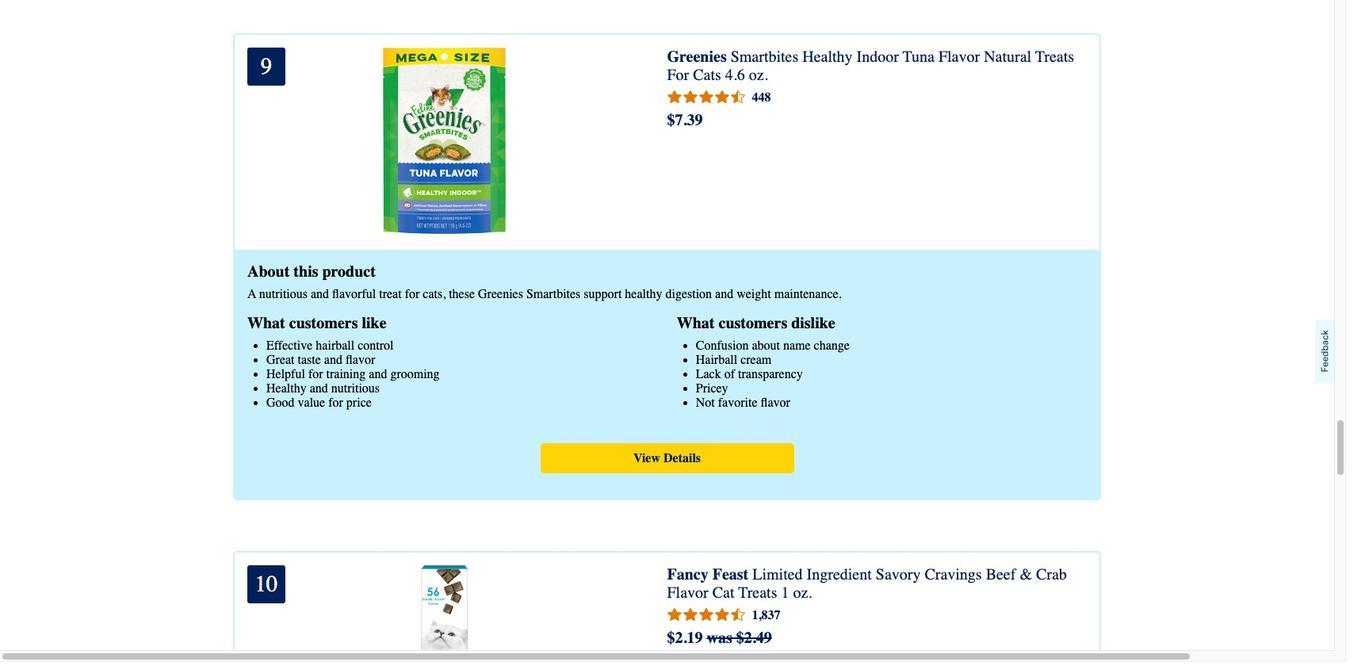 Task type: describe. For each thing, give the bounding box(es) containing it.
customers for dislike
[[719, 314, 788, 332]]

about this product a nutritious and flavorful treat for cats, these greenies smartbites support healthy digestion and weight maintenance.
[[247, 262, 842, 301]]

support
[[584, 287, 622, 301]]

these
[[449, 287, 475, 301]]

product
[[322, 262, 376, 281]]

feedback image
[[1316, 319, 1335, 383]]

feast
[[713, 565, 749, 584]]

control
[[358, 338, 394, 353]]

this
[[294, 262, 318, 281]]

flavor inside what customers dislike confusion about name change hairball cream lack of transparency pricey not favorite flavor
[[761, 396, 791, 410]]

fancy feast
[[668, 565, 749, 584]]

taste
[[298, 353, 321, 367]]

448
[[752, 90, 771, 104]]

ingredient
[[807, 565, 872, 584]]

flavorful
[[332, 287, 376, 301]]

price
[[347, 396, 372, 410]]

pricey
[[696, 381, 729, 396]]

view details link
[[541, 443, 794, 473]]

was
[[707, 629, 733, 647]]

9
[[261, 53, 272, 79]]

tuna
[[903, 47, 935, 66]]

limited
[[753, 565, 803, 584]]

flavor inside smartbites healthy indoor tuna flavor natural treats for cats 4.6 oz.
[[939, 47, 981, 66]]

0 vertical spatial greenies
[[668, 47, 727, 66]]

training
[[326, 367, 366, 381]]

details
[[664, 451, 701, 465]]

and right 'taste'
[[324, 353, 343, 367]]

great
[[267, 353, 295, 367]]

for inside about this product a nutritious and flavorful treat for cats, these greenies smartbites support healthy digestion and weight maintenance.
[[405, 287, 420, 301]]

cats,
[[423, 287, 446, 301]]

good
[[267, 396, 295, 410]]

0 horizontal spatial for
[[308, 367, 323, 381]]

what customers dislike confusion about name change hairball cream lack of transparency pricey not favorite flavor
[[677, 314, 850, 410]]

and down control
[[369, 367, 387, 381]]

flavor inside limited ingredient savory cravings beef & crab flavor cat treats 1 oz.
[[668, 584, 709, 602]]

name
[[784, 338, 811, 353]]

dislike
[[792, 314, 836, 332]]

healthy inside what customers like effective hairball control great taste and flavor helpful for training and grooming healthy and nutritious good value for price
[[267, 381, 307, 396]]

effective
[[267, 338, 313, 353]]

transparency
[[739, 367, 803, 381]]

greenies inside about this product a nutritious and flavorful treat for cats, these greenies smartbites support healthy digestion and weight maintenance.
[[478, 287, 523, 301]]

about
[[247, 262, 290, 281]]

what for what customers like
[[247, 314, 285, 332]]

cravings
[[925, 565, 983, 584]]

of
[[725, 367, 735, 381]]

1,837
[[752, 608, 781, 622]]



Task type: vqa. For each thing, say whether or not it's contained in the screenshot.
maintenance.
yes



Task type: locate. For each thing, give the bounding box(es) containing it.
customers
[[289, 314, 358, 332], [719, 314, 788, 332]]

what for what customers dislike
[[677, 314, 715, 332]]

nutritious inside what customers like effective hairball control great taste and flavor helpful for training and grooming healthy and nutritious good value for price
[[331, 381, 380, 396]]

1 horizontal spatial oz.
[[794, 584, 813, 602]]

view
[[634, 451, 661, 465]]

smartbites
[[731, 47, 799, 66], [527, 287, 581, 301]]

treats inside limited ingredient savory cravings beef & crab flavor cat treats 1 oz.
[[739, 584, 778, 602]]

1 horizontal spatial flavor
[[939, 47, 981, 66]]

greenies right these
[[478, 287, 523, 301]]

1 vertical spatial smartbites
[[527, 287, 581, 301]]

1 horizontal spatial smartbites
[[731, 47, 799, 66]]

crab
[[1037, 565, 1068, 584]]

and down 'taste'
[[310, 381, 328, 396]]

1 vertical spatial nutritious
[[331, 381, 380, 396]]

treats up 1,837
[[739, 584, 778, 602]]

2 horizontal spatial for
[[405, 287, 420, 301]]

10
[[255, 571, 278, 597]]

for
[[405, 287, 420, 301], [308, 367, 323, 381], [329, 396, 343, 410]]

0 horizontal spatial what
[[247, 314, 285, 332]]

$2.19
[[668, 629, 703, 647]]

flavor left cat
[[668, 584, 709, 602]]

smartbites inside about this product a nutritious and flavorful treat for cats, these greenies smartbites support healthy digestion and weight maintenance.
[[527, 287, 581, 301]]

about
[[752, 338, 781, 353]]

flavor inside what customers like effective hairball control great taste and flavor helpful for training and grooming healthy and nutritious good value for price
[[346, 353, 375, 367]]

for left price
[[329, 396, 343, 410]]

maintenance.
[[775, 287, 842, 301]]

4.6
[[726, 66, 746, 84]]

1 vertical spatial greenies
[[478, 287, 523, 301]]

0 horizontal spatial smartbites
[[527, 287, 581, 301]]

1 horizontal spatial flavor
[[761, 396, 791, 410]]

1 horizontal spatial customers
[[719, 314, 788, 332]]

0 horizontal spatial nutritious
[[259, 287, 308, 301]]

1 customers from the left
[[289, 314, 358, 332]]

treats
[[1036, 47, 1075, 66], [739, 584, 778, 602]]

flavor right tuna
[[939, 47, 981, 66]]

treat
[[379, 287, 402, 301]]

0 vertical spatial smartbites
[[731, 47, 799, 66]]

1 vertical spatial for
[[308, 367, 323, 381]]

greenies up $7.39 on the top
[[668, 47, 727, 66]]

limited ingredient savory cravings beef & crab flavor cat treats 1 oz.
[[668, 565, 1068, 602]]

0 vertical spatial for
[[405, 287, 420, 301]]

greenies
[[668, 47, 727, 66], [478, 287, 523, 301]]

and
[[311, 287, 329, 301], [716, 287, 734, 301], [324, 353, 343, 367], [369, 367, 387, 381], [310, 381, 328, 396]]

what down the a
[[247, 314, 285, 332]]

0 vertical spatial flavor
[[939, 47, 981, 66]]

0 vertical spatial healthy
[[803, 47, 853, 66]]

for right treat
[[405, 287, 420, 301]]

favorite
[[718, 396, 758, 410]]

0 horizontal spatial flavor
[[346, 353, 375, 367]]

what down digestion
[[677, 314, 715, 332]]

nutritious down about
[[259, 287, 308, 301]]

1 vertical spatial treats
[[739, 584, 778, 602]]

flavor
[[939, 47, 981, 66], [668, 584, 709, 602]]

hairball
[[696, 353, 738, 367]]

for up value
[[308, 367, 323, 381]]

digestion
[[666, 287, 712, 301]]

healthy down great
[[267, 381, 307, 396]]

smartbites left support
[[527, 287, 581, 301]]

treats right natural
[[1036, 47, 1075, 66]]

a
[[247, 287, 256, 301]]

healthy
[[803, 47, 853, 66], [267, 381, 307, 396]]

change
[[814, 338, 850, 353]]

$2.19 was $2.49
[[668, 629, 772, 647]]

smartbites up 448
[[731, 47, 799, 66]]

1 vertical spatial flavor
[[668, 584, 709, 602]]

1
[[782, 584, 790, 602]]

lack
[[696, 367, 722, 381]]

0 horizontal spatial healthy
[[267, 381, 307, 396]]

0 vertical spatial flavor
[[346, 353, 375, 367]]

oz. up 448
[[749, 66, 768, 84]]

what inside what customers like effective hairball control great taste and flavor helpful for training and grooming healthy and nutritious good value for price
[[247, 314, 285, 332]]

0 vertical spatial oz.
[[749, 66, 768, 84]]

cream
[[741, 353, 772, 367]]

helpful
[[267, 367, 305, 381]]

oz. inside smartbites healthy indoor tuna flavor natural treats for cats 4.6 oz.
[[749, 66, 768, 84]]

customers up about
[[719, 314, 788, 332]]

&
[[1020, 565, 1033, 584]]

healthy left indoor
[[803, 47, 853, 66]]

healthy
[[625, 287, 663, 301]]

smartbites inside smartbites healthy indoor tuna flavor natural treats for cats 4.6 oz.
[[731, 47, 799, 66]]

2 customers from the left
[[719, 314, 788, 332]]

flavor down like
[[346, 353, 375, 367]]

0 horizontal spatial treats
[[739, 584, 778, 602]]

1 horizontal spatial healthy
[[803, 47, 853, 66]]

customers inside what customers dislike confusion about name change hairball cream lack of transparency pricey not favorite flavor
[[719, 314, 788, 332]]

$2.49
[[737, 629, 772, 647]]

healthy inside smartbites healthy indoor tuna flavor natural treats for cats 4.6 oz.
[[803, 47, 853, 66]]

for
[[668, 66, 690, 84]]

0 horizontal spatial customers
[[289, 314, 358, 332]]

0 horizontal spatial flavor
[[668, 584, 709, 602]]

1 vertical spatial oz.
[[794, 584, 813, 602]]

1 horizontal spatial greenies
[[668, 47, 727, 66]]

oz. inside limited ingredient savory cravings beef & crab flavor cat treats 1 oz.
[[794, 584, 813, 602]]

grooming
[[391, 367, 440, 381]]

hairball
[[316, 338, 355, 353]]

flavor
[[346, 353, 375, 367], [761, 396, 791, 410]]

flavor down transparency
[[761, 396, 791, 410]]

treats inside smartbites healthy indoor tuna flavor natural treats for cats 4.6 oz.
[[1036, 47, 1075, 66]]

smartbites healthy indoor tuna flavor natural treats for cats 4.6 oz.
[[668, 47, 1075, 84]]

fancy
[[668, 565, 709, 584]]

customers up hairball
[[289, 314, 358, 332]]

0 vertical spatial treats
[[1036, 47, 1075, 66]]

0 vertical spatial nutritious
[[259, 287, 308, 301]]

beef
[[987, 565, 1016, 584]]

fancy feast limited ingredient savory cravings beef & crab flavor cat treats  1 oz. [this review was collected as part of a promotion image
[[352, 565, 538, 662]]

view details
[[634, 451, 701, 465]]

what customers like effective hairball control great taste and flavor helpful for training and grooming healthy and nutritious good value for price
[[247, 314, 440, 410]]

greenies smartbites healthy indoor tuna flavor natural treats for cats  4.6 oz. the best cat treats image
[[352, 47, 538, 234]]

savory
[[876, 565, 921, 584]]

1 horizontal spatial for
[[329, 396, 343, 410]]

1 vertical spatial healthy
[[267, 381, 307, 396]]

indoor
[[857, 47, 899, 66]]

confusion
[[696, 338, 749, 353]]

weight
[[737, 287, 772, 301]]

like
[[362, 314, 387, 332]]

1 vertical spatial flavor
[[761, 396, 791, 410]]

nutritious inside about this product a nutritious and flavorful treat for cats, these greenies smartbites support healthy digestion and weight maintenance.
[[259, 287, 308, 301]]

1 horizontal spatial nutritious
[[331, 381, 380, 396]]

cats
[[694, 66, 722, 84]]

0 horizontal spatial greenies
[[478, 287, 523, 301]]

what
[[247, 314, 285, 332], [677, 314, 715, 332]]

nutritious right value
[[331, 381, 380, 396]]

2 what from the left
[[677, 314, 715, 332]]

value
[[298, 396, 325, 410]]

oz. right 1
[[794, 584, 813, 602]]

not
[[696, 396, 715, 410]]

customers for like
[[289, 314, 358, 332]]

0 horizontal spatial oz.
[[749, 66, 768, 84]]

and left weight
[[716, 287, 734, 301]]

1 horizontal spatial treats
[[1036, 47, 1075, 66]]

oz.
[[749, 66, 768, 84], [794, 584, 813, 602]]

1 what from the left
[[247, 314, 285, 332]]

$7.39
[[668, 111, 703, 129]]

nutritious
[[259, 287, 308, 301], [331, 381, 380, 396]]

customers inside what customers like effective hairball control great taste and flavor helpful for training and grooming healthy and nutritious good value for price
[[289, 314, 358, 332]]

cat
[[713, 584, 735, 602]]

what inside what customers dislike confusion about name change hairball cream lack of transparency pricey not favorite flavor
[[677, 314, 715, 332]]

and down this
[[311, 287, 329, 301]]

2 vertical spatial for
[[329, 396, 343, 410]]

natural
[[985, 47, 1032, 66]]

1 horizontal spatial what
[[677, 314, 715, 332]]



